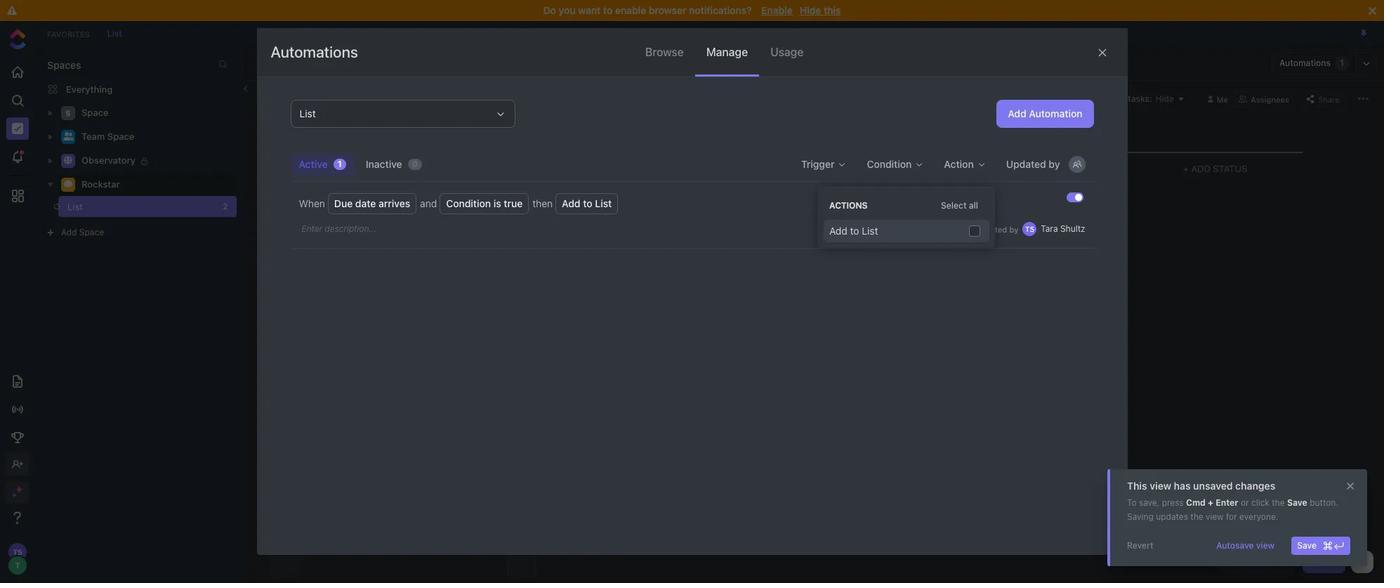 Task type: vqa. For each thing, say whether or not it's contained in the screenshot.
Assignee
yes



Task type: describe. For each thing, give the bounding box(es) containing it.
date
[[393, 124, 410, 133]]

+ add status
[[1184, 163, 1248, 174]]

add left status
[[1192, 163, 1211, 174]]

1 l from the top
[[517, 236, 528, 241]]

hide
[[800, 4, 822, 16]]

everything link
[[36, 78, 245, 100]]

revert button
[[1122, 537, 1160, 555]]

share
[[1319, 95, 1341, 104]]

me
[[1218, 95, 1229, 104]]

manage
[[707, 46, 748, 58]]

save inside button
[[1298, 540, 1317, 551]]

add space
[[61, 227, 104, 237]]

then
[[533, 197, 553, 209]]

view for this
[[1150, 480, 1172, 492]]

add to list inside button
[[830, 225, 879, 237]]

time
[[318, 124, 336, 133]]

enter description...
[[302, 223, 377, 234]]

1 vertical spatial 0
[[281, 248, 290, 254]]

rockstar
[[82, 179, 120, 190]]

enable
[[762, 4, 793, 16]]

assignees
[[1251, 95, 1290, 104]]

date updated
[[393, 124, 443, 133]]

enable
[[615, 4, 647, 16]]

add right then
[[562, 197, 581, 209]]

estimate
[[339, 124, 370, 133]]

s
[[517, 260, 528, 266]]

or
[[1241, 497, 1250, 508]]

1 vertical spatial list link
[[339, 53, 361, 80]]

save inside this view has unsaved changes to save, press cmd + enter or click the save button. saving updates the view for everyone.
[[1288, 497, 1308, 508]]

assignees button
[[1235, 90, 1296, 107]]

date
[[355, 197, 376, 209]]

tasks...
[[316, 93, 344, 104]]

ts
[[1026, 225, 1035, 233]]

tara
[[1042, 223, 1059, 234]]

1 vertical spatial the
[[1191, 512, 1204, 522]]

add inside button
[[830, 225, 848, 237]]

select all
[[942, 200, 979, 211]]

team
[[82, 131, 105, 142]]

everyone.
[[1240, 512, 1279, 522]]

list up trap
[[325, 208, 337, 216]]

due date arrives
[[334, 197, 410, 209]]

this view has unsaved changes to save, press cmd + enter or click the save button. saving updates the view for everyone.
[[1128, 480, 1339, 522]]

do
[[544, 4, 556, 16]]

arrives
[[379, 197, 410, 209]]

1 for automations
[[1341, 58, 1345, 68]]

cmd
[[1187, 497, 1206, 508]]

team space
[[82, 131, 134, 142]]

search tasks...
[[286, 93, 344, 104]]

to inside button
[[851, 225, 860, 237]]

list up search tasks... text box
[[339, 59, 355, 71]]

want
[[578, 4, 601, 16]]

select
[[942, 200, 967, 211]]

0 horizontal spatial automations
[[271, 43, 358, 61]]

inactive
[[366, 158, 402, 170]]

revert
[[1128, 540, 1154, 551]]

unsaved
[[1194, 480, 1234, 492]]

+ inside this view has unsaved changes to save, press cmd + enter or click the save button. saving updates the view for everyone.
[[1209, 497, 1214, 508]]

space link
[[82, 102, 228, 124]]

due
[[334, 197, 353, 209]]

sorting
[[263, 123, 292, 134]]

by for sorting
[[294, 123, 304, 134]]

search
[[286, 93, 314, 104]]

when
[[299, 197, 325, 209]]

rockstar link
[[82, 174, 228, 196]]

space for team space
[[107, 131, 134, 142]]

list button
[[279, 48, 304, 79]]

condition is true
[[446, 197, 523, 209]]

to
[[1128, 497, 1137, 508]]

2 vertical spatial list link
[[54, 196, 214, 217]]

me button
[[1203, 90, 1235, 107]]

5
[[517, 212, 528, 218]]

add to list button
[[824, 220, 990, 242]]

press
[[1163, 497, 1184, 508]]

list down comment icon
[[67, 201, 83, 212]]

1 horizontal spatial automations
[[1280, 58, 1331, 68]]

0 horizontal spatial 1
[[338, 159, 342, 169]]

save button
[[1292, 537, 1351, 555]]

0 horizontal spatial +
[[1184, 163, 1189, 174]]

updated
[[975, 224, 1008, 234]]

e
[[517, 266, 528, 272]]

0 horizontal spatial to
[[583, 197, 593, 209]]

spaces link
[[36, 59, 81, 71]]

closed
[[945, 163, 982, 175]]

0 horizontal spatial add to list
[[562, 197, 612, 209]]

condition
[[446, 197, 491, 209]]

action button
[[936, 153, 995, 176]]

true
[[504, 197, 523, 209]]

everything
[[66, 83, 113, 95]]



Task type: locate. For each thing, give the bounding box(es) containing it.
list link right favorites
[[100, 28, 129, 38]]

list link down the rockstar
[[54, 196, 214, 217]]

0 horizontal spatial enter
[[302, 223, 323, 234]]

Search tasks... text field
[[286, 89, 403, 109]]

1 horizontal spatial to
[[604, 4, 613, 16]]

l up a
[[517, 236, 528, 241]]

a
[[517, 247, 528, 253]]

save
[[1288, 497, 1308, 508], [1298, 540, 1317, 551]]

by inside updated by ts tara shultz
[[1010, 224, 1019, 234]]

1 vertical spatial +
[[1209, 497, 1214, 508]]

to
[[604, 4, 613, 16], [583, 197, 593, 209], [851, 225, 860, 237]]

1 vertical spatial by
[[1010, 224, 1019, 234]]

1 vertical spatial save
[[1298, 540, 1317, 551]]

by
[[294, 123, 304, 134], [1010, 224, 1019, 234]]

+ right cmd
[[1209, 497, 1214, 508]]

add down actions in the right of the page
[[830, 225, 848, 237]]

you
[[559, 4, 576, 16]]

share button
[[1303, 90, 1345, 107]]

button.
[[1311, 497, 1339, 508]]

task
[[1322, 556, 1341, 567]]

1 for pending
[[378, 165, 382, 174]]

is
[[494, 197, 501, 209]]

space
[[82, 107, 109, 118], [107, 131, 134, 142], [79, 227, 104, 237]]

0 horizontal spatial the
[[1191, 512, 1204, 522]]

0 vertical spatial 0
[[412, 159, 418, 169]]

click
[[1252, 497, 1270, 508]]

autosave view button
[[1211, 537, 1281, 555]]

save,
[[1140, 497, 1160, 508]]

0 vertical spatial view
[[1150, 480, 1172, 492]]

list
[[107, 28, 122, 38], [285, 57, 304, 70], [339, 59, 355, 71], [595, 197, 612, 209], [67, 201, 83, 212], [325, 208, 337, 216], [862, 225, 879, 237]]

browse
[[646, 46, 684, 58]]

has
[[1175, 480, 1191, 492]]

pending
[[325, 163, 366, 175]]

save left button.
[[1288, 497, 1308, 508]]

2 vertical spatial space
[[79, 227, 104, 237]]

view for autosave
[[1257, 540, 1275, 551]]

list link up search tasks... text box
[[339, 53, 361, 80]]

p
[[517, 253, 528, 260]]

add left automation on the top right of page
[[1008, 108, 1027, 119]]

0 vertical spatial list link
[[100, 28, 129, 38]]

l down o
[[517, 241, 528, 247]]

0 vertical spatial by
[[294, 123, 304, 134]]

list inside button
[[862, 225, 879, 237]]

add to list
[[562, 197, 612, 209], [830, 225, 879, 237]]

l
[[517, 236, 528, 241], [517, 241, 528, 247]]

add to list right then
[[562, 197, 612, 209]]

changes
[[1236, 480, 1276, 492]]

space down the rockstar
[[79, 227, 104, 237]]

automation
[[1030, 108, 1083, 119]]

1 horizontal spatial +
[[1209, 497, 1214, 508]]

autosave
[[1217, 540, 1255, 551]]

add to list down actions in the right of the page
[[830, 225, 879, 237]]

to right then
[[583, 197, 593, 209]]

0 horizontal spatial by
[[294, 123, 304, 134]]

spaces
[[47, 59, 81, 71]]

1 right pending
[[378, 165, 382, 174]]

2 horizontal spatial to
[[851, 225, 860, 237]]

by left ts
[[1010, 224, 1019, 234]]

enter up for
[[1216, 497, 1239, 508]]

updated by ts tara shultz
[[975, 223, 1086, 234]]

notifications?
[[689, 4, 752, 16]]

1 horizontal spatial 0
[[412, 159, 418, 169]]

0 vertical spatial save
[[1288, 497, 1308, 508]]

space for add space
[[79, 227, 104, 237]]

time estimate
[[318, 124, 370, 133]]

2 l from the top
[[517, 241, 528, 247]]

by right sorting
[[294, 123, 304, 134]]

add down comment icon
[[61, 227, 77, 237]]

0 vertical spatial +
[[1184, 163, 1189, 174]]

c
[[517, 221, 528, 228]]

0 vertical spatial the
[[1273, 497, 1285, 508]]

1 horizontal spatial add to list
[[830, 225, 879, 237]]

add inside button
[[1008, 108, 1027, 119]]

0 vertical spatial add to list
[[562, 197, 612, 209]]

2 vertical spatial view
[[1257, 540, 1275, 551]]

1 vertical spatial enter
[[1216, 497, 1239, 508]]

usage
[[771, 46, 804, 58]]

list right then
[[595, 197, 612, 209]]

and
[[420, 197, 437, 209]]

automations up 'share' button
[[1280, 58, 1331, 68]]

select all button
[[936, 197, 984, 214]]

1 up 'share' button
[[1341, 58, 1345, 68]]

browser
[[649, 4, 687, 16]]

to down actions in the right of the page
[[851, 225, 860, 237]]

1 horizontal spatial enter
[[1216, 497, 1239, 508]]

status
[[1214, 163, 1248, 174]]

to right want
[[604, 4, 613, 16]]

favorites
[[47, 29, 90, 38]]

0 vertical spatial enter
[[302, 223, 323, 234]]

active
[[299, 158, 328, 170]]

sorting by
[[263, 123, 304, 134]]

updated
[[412, 124, 443, 133]]

1 horizontal spatial view
[[1206, 512, 1224, 522]]

2 vertical spatial to
[[851, 225, 860, 237]]

+ left status
[[1184, 163, 1189, 174]]

None checkbox
[[970, 226, 981, 237]]

+
[[1184, 163, 1189, 174], [1209, 497, 1214, 508]]

1 horizontal spatial the
[[1273, 497, 1285, 508]]

automations up search tasks...
[[271, 43, 358, 61]]

observatory link
[[82, 150, 228, 172]]

add automation
[[1008, 108, 1083, 119]]

d
[[517, 272, 528, 279]]

add
[[1008, 108, 1027, 119], [1192, 163, 1211, 174], [562, 197, 581, 209], [830, 225, 848, 237], [61, 227, 77, 237]]

the right click
[[1273, 497, 1285, 508]]

1 horizontal spatial 1
[[378, 165, 382, 174]]

save down button.
[[1298, 540, 1317, 551]]

1 right "active"
[[338, 159, 342, 169]]

action button
[[936, 153, 995, 176]]

view down everyone.
[[1257, 540, 1275, 551]]

assignee
[[465, 124, 499, 133]]

view inside button
[[1257, 540, 1275, 551]]

globe image
[[64, 156, 72, 165]]

view up the save,
[[1150, 480, 1172, 492]]

the down cmd
[[1191, 512, 1204, 522]]

list up search
[[285, 57, 304, 70]]

2 horizontal spatial view
[[1257, 540, 1275, 551]]

by for updated
[[1010, 224, 1019, 234]]

user group image
[[63, 132, 73, 141]]

1 horizontal spatial by
[[1010, 224, 1019, 234]]

1 vertical spatial add to list
[[830, 225, 879, 237]]

saving
[[1128, 512, 1154, 522]]

o
[[517, 228, 528, 236]]

trap
[[325, 221, 344, 232]]

view left for
[[1206, 512, 1224, 522]]

list right favorites
[[107, 28, 122, 38]]

list link
[[100, 28, 129, 38], [339, 53, 361, 80], [54, 196, 214, 217]]

1 vertical spatial to
[[583, 197, 593, 209]]

list inside button
[[285, 57, 304, 70]]

0 vertical spatial to
[[604, 4, 613, 16]]

description...
[[325, 223, 377, 234]]

comment image
[[64, 180, 72, 189]]

1 vertical spatial view
[[1206, 512, 1224, 522]]

1 vertical spatial space
[[107, 131, 134, 142]]

none checkbox inside add to list button
[[970, 226, 981, 237]]

space up "team"
[[82, 107, 109, 118]]

action
[[945, 158, 974, 170]]

add automation button
[[997, 100, 1094, 128]]

enter left trap
[[302, 223, 323, 234]]

updates
[[1157, 512, 1189, 522]]

0 vertical spatial space
[[82, 107, 109, 118]]

enter inside this view has unsaved changes to save, press cmd + enter or click the save button. saving updates the view for everyone.
[[1216, 497, 1239, 508]]

0 horizontal spatial view
[[1150, 480, 1172, 492]]

this
[[1128, 480, 1148, 492]]

2
[[223, 202, 228, 211]]

do you want to enable browser notifications? enable hide this
[[544, 4, 841, 16]]

observatory
[[82, 155, 136, 166]]

2 horizontal spatial 1
[[1341, 58, 1345, 68]]

all
[[969, 200, 979, 211]]

0 horizontal spatial 0
[[281, 248, 290, 254]]

for
[[1227, 512, 1238, 522]]

autosave view
[[1217, 540, 1275, 551]]

list down actions in the right of the page
[[862, 225, 879, 237]]

actions
[[830, 200, 868, 211]]

space up observatory
[[107, 131, 134, 142]]



